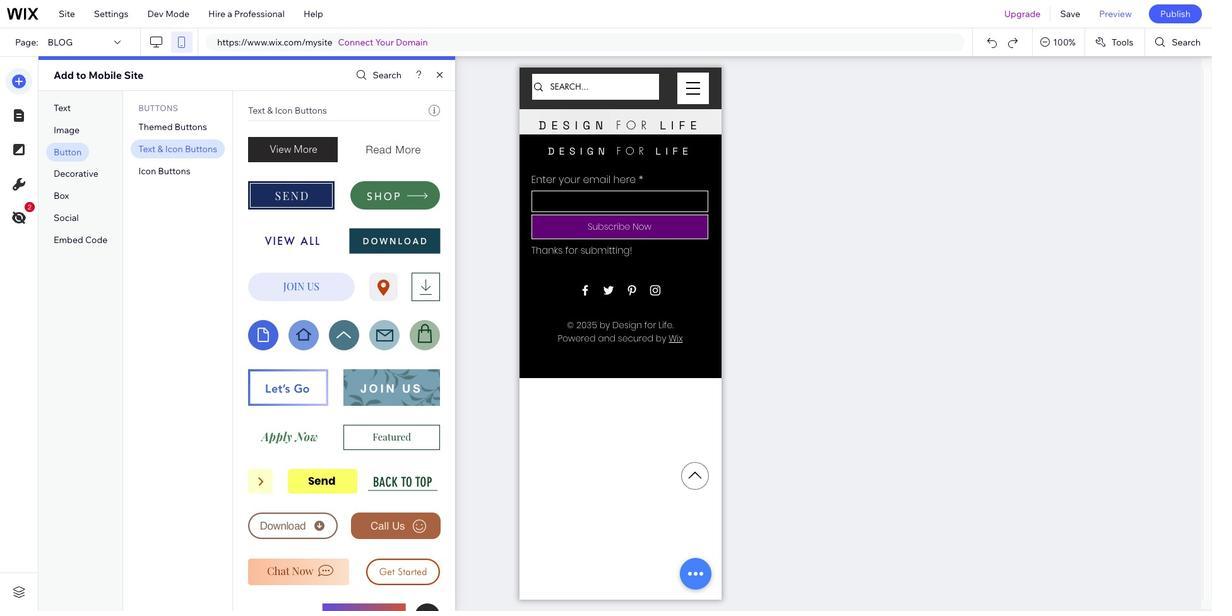 Task type: describe. For each thing, give the bounding box(es) containing it.
upgrade
[[1005, 8, 1041, 20]]

0 horizontal spatial site
[[59, 8, 75, 20]]

hire a professional
[[209, 8, 285, 20]]

professional
[[234, 8, 285, 20]]

publish
[[1161, 8, 1191, 20]]

image
[[54, 124, 80, 136]]

2 horizontal spatial text
[[248, 105, 265, 116]]

1 horizontal spatial search button
[[1146, 28, 1213, 56]]

social
[[54, 212, 79, 224]]

connect
[[338, 37, 374, 48]]

1 horizontal spatial icon
[[165, 143, 183, 155]]

1 horizontal spatial search
[[1173, 37, 1202, 48]]

tools button
[[1086, 28, 1146, 56]]

save
[[1061, 8, 1081, 20]]

0 horizontal spatial icon
[[139, 165, 156, 177]]

tools
[[1112, 37, 1134, 48]]

your
[[376, 37, 394, 48]]

hire
[[209, 8, 226, 20]]

code
[[85, 234, 108, 246]]

preview button
[[1091, 0, 1142, 28]]

1 vertical spatial search
[[373, 69, 402, 81]]

1 vertical spatial &
[[158, 143, 163, 155]]

embed
[[54, 234, 83, 246]]

themed buttons
[[139, 121, 207, 133]]

decorative
[[54, 168, 98, 180]]

themed
[[139, 121, 173, 133]]

mobile
[[89, 69, 122, 81]]

100%
[[1054, 37, 1076, 48]]

save button
[[1051, 0, 1091, 28]]

0 horizontal spatial text & icon buttons
[[139, 143, 217, 155]]

dev
[[147, 8, 164, 20]]

to
[[76, 69, 86, 81]]



Task type: vqa. For each thing, say whether or not it's contained in the screenshot.
'Professional'
yes



Task type: locate. For each thing, give the bounding box(es) containing it.
https://www.wix.com/mysite
[[217, 37, 333, 48]]

0 vertical spatial text & icon buttons
[[248, 105, 327, 116]]

icon
[[275, 105, 293, 116], [165, 143, 183, 155], [139, 165, 156, 177]]

0 vertical spatial site
[[59, 8, 75, 20]]

a
[[228, 8, 232, 20]]

100% button
[[1034, 28, 1085, 56]]

search button
[[1146, 28, 1213, 56], [353, 66, 402, 84]]

1 horizontal spatial &
[[267, 105, 273, 116]]

2 vertical spatial icon
[[139, 165, 156, 177]]

0 horizontal spatial text
[[54, 102, 71, 114]]

add
[[54, 69, 74, 81]]

icon buttons
[[139, 165, 190, 177]]

help
[[304, 8, 323, 20]]

0 vertical spatial search
[[1173, 37, 1202, 48]]

1 horizontal spatial text & icon buttons
[[248, 105, 327, 116]]

embed code
[[54, 234, 108, 246]]

site up blog
[[59, 8, 75, 20]]

0 horizontal spatial &
[[158, 143, 163, 155]]

site
[[59, 8, 75, 20], [124, 69, 144, 81]]

dev mode
[[147, 8, 190, 20]]

1 vertical spatial text & icon buttons
[[139, 143, 217, 155]]

1 vertical spatial search button
[[353, 66, 402, 84]]

settings
[[94, 8, 129, 20]]

button
[[54, 146, 82, 158]]

search button down your
[[353, 66, 402, 84]]

text & icon buttons
[[248, 105, 327, 116], [139, 143, 217, 155]]

https://www.wix.com/mysite connect your domain
[[217, 37, 428, 48]]

0 vertical spatial &
[[267, 105, 273, 116]]

search
[[1173, 37, 1202, 48], [373, 69, 402, 81]]

blog
[[48, 37, 73, 48]]

box
[[54, 190, 69, 202]]

site right mobile
[[124, 69, 144, 81]]

1 vertical spatial site
[[124, 69, 144, 81]]

2
[[28, 203, 32, 211]]

0 horizontal spatial search
[[373, 69, 402, 81]]

2 button
[[6, 202, 35, 231]]

search down "publish"
[[1173, 37, 1202, 48]]

mode
[[166, 8, 190, 20]]

add to mobile site
[[54, 69, 144, 81]]

text
[[54, 102, 71, 114], [248, 105, 265, 116], [139, 143, 156, 155]]

&
[[267, 105, 273, 116], [158, 143, 163, 155]]

2 horizontal spatial icon
[[275, 105, 293, 116]]

domain
[[396, 37, 428, 48]]

1 vertical spatial icon
[[165, 143, 183, 155]]

preview
[[1100, 8, 1133, 20]]

buttons
[[139, 103, 178, 113], [295, 105, 327, 116], [175, 121, 207, 133], [185, 143, 217, 155], [158, 165, 190, 177]]

search down your
[[373, 69, 402, 81]]

0 horizontal spatial search button
[[353, 66, 402, 84]]

1 horizontal spatial site
[[124, 69, 144, 81]]

0 vertical spatial icon
[[275, 105, 293, 116]]

1 horizontal spatial text
[[139, 143, 156, 155]]

search button down publish button
[[1146, 28, 1213, 56]]

publish button
[[1150, 4, 1203, 23]]

0 vertical spatial search button
[[1146, 28, 1213, 56]]



